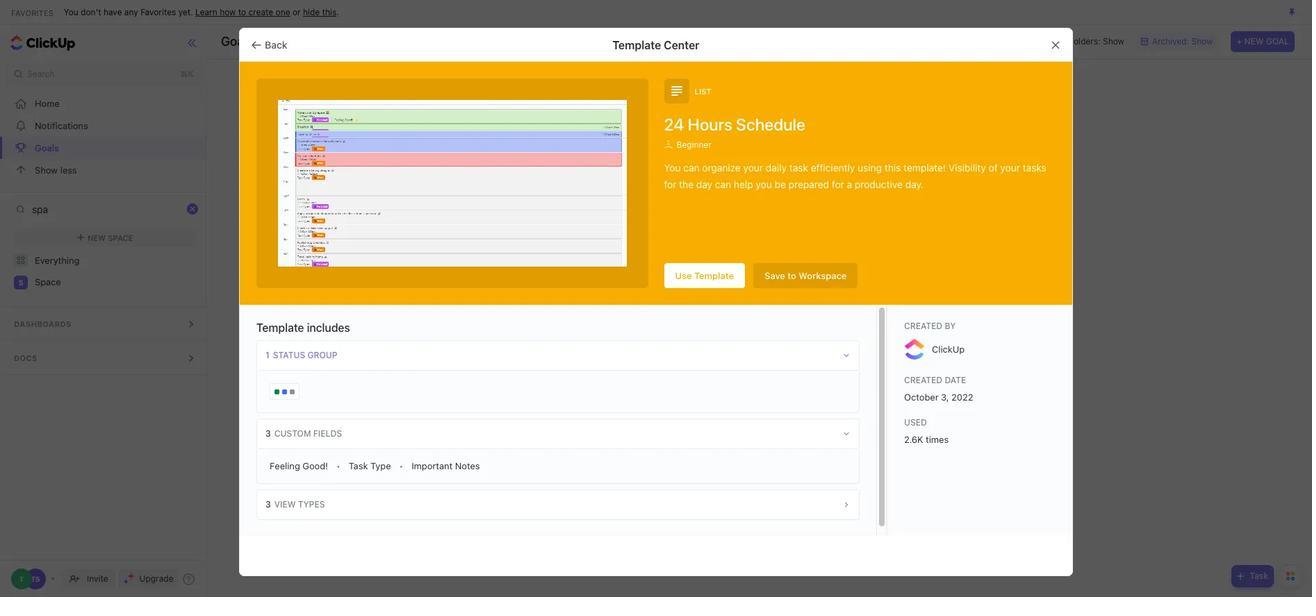 Task type: locate. For each thing, give the bounding box(es) containing it.
created for created date october 3, 2022
[[905, 376, 943, 386]]

1 horizontal spatial your
[[1001, 162, 1021, 174]]

template right use
[[695, 270, 734, 282]]

your left tasks
[[1001, 162, 1021, 174]]

0 horizontal spatial show
[[35, 164, 58, 176]]

task
[[349, 461, 368, 472], [1250, 572, 1269, 582]]

2 vertical spatial you
[[726, 391, 747, 405]]

0 vertical spatial can
[[684, 162, 700, 174]]

0 horizontal spatial task
[[349, 461, 368, 472]]

space
[[108, 233, 133, 242], [35, 277, 61, 288]]

your up "help"
[[744, 162, 763, 174]]

+ new goal
[[1237, 36, 1290, 47]]

0 vertical spatial this
[[322, 7, 337, 17]]

new up everything link
[[88, 233, 106, 242]]

create
[[249, 7, 273, 17], [798, 391, 833, 405]]

2 created from the top
[[905, 376, 943, 386]]

1 vertical spatial created
[[905, 376, 943, 386]]

created inside the created date october 3, 2022
[[905, 376, 943, 386]]

1 horizontal spatial you
[[664, 162, 681, 174]]

goals
[[221, 34, 254, 49], [35, 142, 59, 153], [578, 391, 609, 405], [836, 391, 868, 405]]

1 vertical spatial template
[[695, 270, 734, 282]]

1 horizontal spatial of
[[989, 162, 998, 174]]

template
[[613, 39, 661, 51], [695, 270, 734, 282], [257, 322, 304, 335]]

0 vertical spatial template
[[613, 39, 661, 51]]

show right folders:
[[1103, 36, 1125, 47]]

schedule
[[736, 115, 806, 134]]

you inside you can organize your daily task efficiently using this template! visibility of your tasks for the day can help you be prepared for a productive day.
[[664, 162, 681, 174]]

goals inside goals link
[[35, 142, 59, 153]]

custom
[[274, 429, 311, 440]]

docs
[[14, 354, 37, 363]]

•
[[337, 462, 341, 472], [399, 462, 403, 472]]

show left less
[[35, 164, 58, 176]]

0 vertical spatial 3
[[266, 429, 271, 440]]

created up october
[[905, 376, 943, 386]]

used 2.6k times
[[905, 418, 949, 446]]

date
[[945, 376, 967, 386]]

this right hide
[[322, 7, 337, 17]]

create right also on the right of the page
[[798, 391, 833, 405]]

0 vertical spatial space
[[108, 233, 133, 242]]

how
[[220, 7, 236, 17]]

have
[[104, 7, 122, 17]]

of right visibility
[[989, 162, 998, 174]]

october
[[905, 392, 939, 404]]

• right good!
[[337, 462, 341, 472]]

2 vertical spatial template
[[257, 322, 304, 335]]

task
[[790, 162, 809, 174]]

0 horizontal spatial •
[[337, 462, 341, 472]]

of left 3,
[[915, 391, 926, 405]]

to right the save
[[788, 270, 797, 282]]

template up status
[[257, 322, 304, 335]]

don't
[[81, 7, 101, 17]]

favorites
[[141, 7, 176, 17], [11, 8, 53, 17]]

clear search image
[[188, 204, 198, 214]]

to right how
[[238, 7, 246, 17]]

archived:
[[1153, 36, 1190, 47]]

1 vertical spatial this
[[885, 162, 901, 174]]

1 • from the left
[[337, 462, 341, 472]]

3 for 3 custom fields
[[266, 429, 271, 440]]

fields
[[313, 429, 342, 440]]

1 horizontal spatial •
[[399, 462, 403, 472]]

you for you can organize your daily task efficiently using this template! visibility of your tasks for the day can help you be prepared for a productive day.
[[664, 162, 681, 174]]

everything
[[35, 255, 80, 266]]

0 horizontal spatial your
[[744, 162, 763, 174]]

1 horizontal spatial create
[[798, 391, 833, 405]]

this
[[322, 7, 337, 17], [885, 162, 901, 174]]

you right above.
[[726, 391, 747, 405]]

0 horizontal spatial space
[[35, 277, 61, 288]]

0 horizontal spatial create
[[249, 7, 273, 17]]

use
[[675, 270, 692, 282]]

0 vertical spatial create
[[249, 7, 273, 17]]

organize
[[702, 162, 741, 174]]

0 horizontal spatial to
[[238, 7, 246, 17]]

3
[[266, 429, 271, 440], [266, 500, 271, 511]]

1 vertical spatial task
[[1250, 572, 1269, 582]]

day
[[697, 179, 713, 190]]

this up "productive"
[[885, 162, 901, 174]]

created for created by
[[905, 322, 943, 332]]

important notes
[[412, 461, 480, 472]]

24
[[664, 115, 684, 134]]

1 vertical spatial you
[[664, 162, 681, 174]]

space up everything link
[[108, 233, 133, 242]]

center
[[664, 39, 700, 51]]

favorites left "don't"
[[11, 8, 53, 17]]

2 horizontal spatial show
[[1192, 36, 1214, 47]]

or
[[293, 7, 301, 17]]

for
[[664, 179, 677, 190], [832, 179, 845, 190]]

1 horizontal spatial space
[[108, 233, 133, 242]]

you up the
[[664, 162, 681, 174]]

includes
[[307, 322, 350, 335]]

times
[[926, 435, 949, 446]]

template for template includes
[[257, 322, 304, 335]]

0 horizontal spatial you
[[64, 7, 78, 17]]

created left by on the bottom
[[905, 322, 943, 332]]

1 vertical spatial can
[[715, 179, 732, 190]]

1 horizontal spatial this
[[885, 162, 901, 174]]

good!
[[303, 461, 328, 472]]

favorites right any
[[141, 7, 176, 17]]

1 horizontal spatial show
[[1103, 36, 1125, 47]]

any
[[124, 7, 138, 17]]

1 vertical spatial 3
[[266, 500, 271, 511]]

your
[[744, 162, 763, 174], [1001, 162, 1021, 174]]

for left the
[[664, 179, 677, 190]]

show
[[1103, 36, 1125, 47], [1192, 36, 1214, 47], [35, 164, 58, 176]]

1 vertical spatial new
[[88, 233, 106, 242]]

type
[[371, 461, 391, 472]]

0 horizontal spatial for
[[664, 179, 677, 190]]

using
[[858, 162, 882, 174]]

create left one
[[249, 7, 273, 17]]

you for you don't have any favorites yet. learn how to create one or hide this .
[[64, 7, 78, 17]]

you left "don't"
[[64, 7, 78, 17]]

new
[[1245, 36, 1264, 47], [88, 233, 106, 242]]

0 vertical spatial task
[[349, 461, 368, 472]]

2 • from the left
[[399, 462, 403, 472]]

learn how to create one link
[[195, 7, 290, 17]]

new right +
[[1245, 36, 1264, 47]]

space down everything
[[35, 277, 61, 288]]

prepared
[[789, 179, 830, 190]]

1 horizontal spatial to
[[788, 270, 797, 282]]

goals up the show less
[[35, 142, 59, 153]]

show less
[[35, 164, 77, 176]]

0 vertical spatial of
[[989, 162, 998, 174]]

2 3 from the top
[[266, 500, 271, 511]]

save to workspace
[[765, 270, 847, 282]]

1 horizontal spatial can
[[715, 179, 732, 190]]

1 vertical spatial of
[[915, 391, 926, 405]]

used
[[905, 418, 927, 429]]

1 3 from the top
[[266, 429, 271, 440]]

view
[[274, 500, 296, 511]]

of
[[989, 162, 998, 174], [915, 391, 926, 405]]

0 horizontal spatial of
[[915, 391, 926, 405]]

also
[[773, 391, 795, 405]]

your
[[550, 391, 575, 405]]

yet.
[[178, 7, 193, 17]]

3 left custom
[[266, 429, 271, 440]]

to
[[238, 7, 246, 17], [788, 270, 797, 282]]

1 created from the top
[[905, 322, 943, 332]]

can down the organize
[[715, 179, 732, 190]]

upgrade
[[139, 574, 173, 585]]

• right type at left
[[399, 462, 403, 472]]

1 horizontal spatial template
[[613, 39, 661, 51]]

show right archived:
[[1192, 36, 1214, 47]]

show for archived: show
[[1192, 36, 1214, 47]]

0 horizontal spatial new
[[88, 233, 106, 242]]

task for task type
[[349, 461, 368, 472]]

1 horizontal spatial task
[[1250, 572, 1269, 582]]

folders: show
[[1069, 36, 1125, 47]]

hide this link
[[303, 7, 337, 17]]

2 for from the left
[[832, 179, 845, 190]]

template includes
[[257, 322, 350, 335]]

can left also on the right of the page
[[750, 391, 770, 405]]

template for template center
[[613, 39, 661, 51]]

you can organize your daily task efficiently using this template! visibility of your tasks for the day can help you be prepared for a productive day.
[[664, 162, 1047, 190]]

0 vertical spatial you
[[64, 7, 78, 17]]

2 vertical spatial can
[[750, 391, 770, 405]]

1 horizontal spatial for
[[832, 179, 845, 190]]

0 vertical spatial new
[[1245, 36, 1264, 47]]

goals link
[[0, 137, 210, 159]]

a
[[847, 179, 853, 190]]

.
[[337, 7, 339, 17]]

2 horizontal spatial can
[[750, 391, 770, 405]]

this inside you can organize your daily task efficiently using this template! visibility of your tasks for the day can help you be prepared for a productive day.
[[885, 162, 901, 174]]

goals left outside on the right bottom of page
[[836, 391, 868, 405]]

1 vertical spatial create
[[798, 391, 833, 405]]

template left center
[[613, 39, 661, 51]]

0 horizontal spatial can
[[684, 162, 700, 174]]

feeling
[[270, 461, 300, 472]]

2 your from the left
[[1001, 162, 1021, 174]]

new space
[[88, 233, 133, 242]]

can up the
[[684, 162, 700, 174]]

of inside you can organize your daily task efficiently using this template! visibility of your tasks for the day can help you be prepared for a productive day.
[[989, 162, 998, 174]]

everything link
[[0, 250, 210, 272]]

beginner
[[677, 140, 712, 150]]

0 horizontal spatial template
[[257, 322, 304, 335]]

less
[[60, 164, 77, 176]]

0 horizontal spatial favorites
[[11, 8, 53, 17]]

for left a
[[832, 179, 845, 190]]

3 left view
[[266, 500, 271, 511]]

template center
[[613, 39, 700, 51]]

you don't have any favorites yet. learn how to create one or hide this .
[[64, 7, 339, 17]]

1 vertical spatial to
[[788, 270, 797, 282]]

+
[[1237, 36, 1243, 47]]

0 vertical spatial created
[[905, 322, 943, 332]]

created by
[[905, 322, 956, 332]]



Task type: vqa. For each thing, say whether or not it's contained in the screenshot.
Templates
no



Task type: describe. For each thing, give the bounding box(es) containing it.
2022
[[952, 392, 974, 404]]

productive
[[855, 179, 903, 190]]

efficiently
[[811, 162, 855, 174]]

home
[[35, 98, 60, 109]]

goals left "are"
[[578, 391, 609, 405]]

clickup
[[932, 344, 965, 355]]

by
[[945, 322, 956, 332]]

you
[[756, 179, 772, 190]]

feeling good!
[[270, 461, 328, 472]]

archived: show
[[1153, 36, 1214, 47]]

3 view types
[[266, 500, 325, 511]]

3 custom fields
[[266, 429, 342, 440]]

• for task type
[[399, 462, 403, 472]]

hide
[[303, 7, 320, 17]]

2 horizontal spatial template
[[695, 270, 734, 282]]

1 status group
[[266, 351, 338, 361]]

create for also
[[798, 391, 833, 405]]

task for task
[[1250, 572, 1269, 582]]

Filter Lists, Docs, & Folders text field
[[32, 199, 184, 220]]

0 vertical spatial to
[[238, 7, 246, 17]]

notifications link
[[0, 115, 210, 137]]

daily
[[766, 162, 787, 174]]

status
[[273, 351, 305, 361]]

group
[[308, 351, 338, 361]]

folders:
[[1069, 36, 1101, 47]]

be
[[775, 179, 786, 190]]

the
[[679, 179, 694, 190]]

learn
[[195, 7, 217, 17]]

task type
[[349, 461, 391, 472]]

back
[[265, 39, 288, 50]]

notifications
[[35, 120, 88, 131]]

new inside sidebar navigation
[[88, 233, 106, 242]]

show inside sidebar navigation
[[35, 164, 58, 176]]

search
[[27, 69, 54, 79]]

1 your from the left
[[744, 162, 763, 174]]

created date october 3, 2022
[[905, 376, 974, 404]]

tasks
[[1023, 162, 1047, 174]]

3 for 3 view types
[[266, 500, 271, 511]]

template!
[[904, 162, 946, 174]]

3,
[[942, 392, 949, 404]]

1 horizontal spatial new
[[1245, 36, 1264, 47]]

1
[[266, 351, 270, 361]]

⌘k
[[180, 69, 194, 79]]

upgrade link
[[118, 570, 179, 590]]

24 hours schedule
[[664, 115, 806, 134]]

day.
[[906, 179, 924, 190]]

invite
[[87, 574, 108, 585]]

use template
[[675, 270, 734, 282]]

in
[[633, 391, 643, 405]]

2 horizontal spatial you
[[726, 391, 747, 405]]

space link
[[35, 272, 198, 294]]

dashboards
[[14, 320, 71, 329]]

folders
[[646, 391, 683, 405]]

your goals are in folders above. you can also create goals outside of folders.
[[550, 391, 970, 405]]

folders.
[[929, 391, 970, 405]]

home link
[[0, 92, 210, 115]]

• for feeling good!
[[337, 462, 341, 472]]

1 vertical spatial space
[[35, 277, 61, 288]]

are
[[612, 391, 630, 405]]

1 for from the left
[[664, 179, 677, 190]]

show for folders: show
[[1103, 36, 1125, 47]]

goals down the learn how to create one link
[[221, 34, 254, 49]]

types
[[298, 500, 325, 511]]

0 horizontal spatial this
[[322, 7, 337, 17]]

goal
[[1267, 36, 1290, 47]]

outside
[[871, 391, 912, 405]]

workspace
[[799, 270, 847, 282]]

notes
[[455, 461, 480, 472]]

help
[[734, 179, 753, 190]]

list
[[695, 87, 712, 96]]

1 horizontal spatial favorites
[[141, 7, 176, 17]]

create for to
[[249, 7, 273, 17]]

back button
[[245, 34, 296, 56]]

one
[[276, 7, 290, 17]]

sidebar navigation
[[0, 25, 210, 598]]

above.
[[686, 391, 723, 405]]



